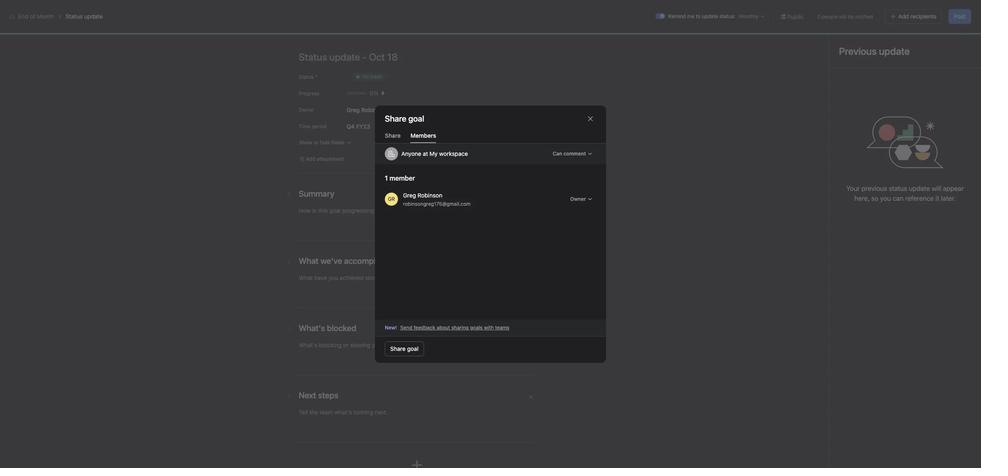 Task type: describe. For each thing, give the bounding box(es) containing it.
relevant
[[386, 348, 405, 354]]

my workspace goals link
[[136, 25, 190, 34]]

the status?
[[384, 104, 426, 113]]

status update
[[65, 13, 103, 20]]

new! send feedback about sharing goals with teams
[[385, 325, 510, 331]]

remind me to update status: switch
[[655, 13, 665, 19]]

on track button
[[356, 119, 396, 134]]

in
[[878, 7, 882, 13]]

on
[[368, 123, 376, 130]]

on track
[[368, 123, 391, 130]]

add recipients
[[899, 13, 937, 20]]

share goal button
[[385, 342, 424, 357]]

people
[[822, 13, 838, 20]]

greg inside greg robinson robinsongreg175@gmail.com
[[403, 192, 416, 199]]

remind
[[669, 13, 686, 19]]

end of month
[[136, 35, 185, 44]]

public
[[788, 13, 804, 20]]

30
[[824, 10, 830, 16]]

of month
[[152, 35, 185, 44]]

1 vertical spatial greg robinson
[[376, 409, 412, 415]]

it
[[936, 195, 940, 202]]

previous
[[862, 185, 888, 193]]

greg robinson link
[[376, 409, 412, 415]]

0 vertical spatial robinson
[[361, 106, 386, 113]]

can comment
[[553, 151, 586, 157]]

Title of update text field
[[299, 48, 547, 66]]

goals for use sub-goals to automatically update this goal's progress.
[[437, 196, 451, 203]]

members button
[[411, 132, 436, 143]]

automatically
[[460, 196, 495, 203]]

my workspace goals
[[136, 26, 190, 33]]

0 vertical spatial will
[[840, 13, 847, 20]]

q4
[[347, 123, 355, 130]]

1 horizontal spatial share button
[[944, 29, 972, 41]]

use
[[413, 196, 423, 203]]

0 vertical spatial 0%
[[370, 90, 379, 97]]

gr inside share goal dialog
[[388, 196, 395, 202]]

share for goal
[[390, 346, 406, 353]]

of
[[30, 13, 35, 20]]

time
[[299, 124, 310, 130]]

update inside your previous status update will appear here, so you can reference it later.
[[910, 185, 930, 193]]

goal's
[[528, 196, 544, 203]]

goals inside share goal dialog
[[470, 325, 483, 331]]

comment
[[564, 151, 586, 157]]

can
[[893, 195, 904, 202]]

sharing
[[452, 325, 469, 331]]

close this dialog image
[[587, 115, 594, 122]]

Section title text field
[[299, 188, 335, 200]]

progress
[[299, 90, 320, 97]]

status for status update
[[65, 13, 83, 20]]

teams
[[495, 325, 510, 331]]

what's in my trial? button
[[857, 4, 907, 16]]

q4 fy23
[[347, 123, 370, 130]]

Section title text field
[[299, 390, 339, 402]]

send
[[401, 325, 412, 331]]

about
[[437, 325, 450, 331]]

robinsongreg175@gmail.com
[[403, 201, 471, 207]]

here,
[[855, 195, 870, 202]]

can
[[553, 151, 562, 157]]

anyone
[[402, 150, 421, 157]]

risk
[[419, 123, 428, 130]]

days
[[832, 10, 843, 16]]

connect relevant projects or portfolios button
[[352, 345, 461, 357]]

Section title text field
[[299, 323, 357, 335]]

0 vertical spatial greg robinson
[[347, 106, 386, 113]]

add for add billing info
[[916, 7, 925, 13]]

2 vertical spatial greg
[[376, 409, 388, 415]]

goals for no sub-goals connected
[[418, 162, 430, 169]]

or
[[427, 348, 432, 354]]

at risk
[[412, 123, 428, 130]]

feedback
[[414, 325, 436, 331]]

fy23
[[356, 123, 370, 130]]

me
[[688, 13, 695, 19]]

what's in my trial?
[[861, 7, 904, 13]]

1 member
[[385, 175, 415, 182]]

my
[[884, 7, 891, 13]]

can comment button
[[549, 148, 597, 160]]

send feedback about sharing goals with teams link
[[401, 325, 510, 332]]

info
[[942, 7, 951, 13]]

1 vertical spatial 0%
[[366, 160, 379, 170]]

0 people will be notified
[[818, 13, 874, 20]]

remind me to update status:
[[669, 13, 736, 19]]

*
[[316, 74, 318, 80]]

trial?
[[892, 7, 904, 13]]

description
[[356, 258, 391, 265]]

no sub-goals connected
[[399, 162, 457, 169]]

at risk button
[[400, 119, 434, 134]]

you
[[881, 195, 891, 202]]

goal
[[407, 346, 419, 353]]

0 vertical spatial workspace
[[145, 26, 174, 33]]

share goal
[[385, 114, 424, 123]]

0 vertical spatial greg
[[347, 106, 360, 113]]

home link
[[5, 25, 94, 38]]

greg robinson robinsongreg175@gmail.com
[[403, 192, 471, 207]]

so
[[872, 195, 879, 202]]

owner button
[[567, 194, 597, 205]]

0
[[818, 13, 821, 20]]



Task type: locate. For each thing, give the bounding box(es) containing it.
to right me
[[696, 13, 701, 19]]

greg
[[347, 106, 360, 113], [403, 192, 416, 199], [376, 409, 388, 415]]

end for end of month
[[18, 13, 28, 20]]

1 horizontal spatial owner
[[571, 196, 586, 202]]

workspace
[[145, 26, 174, 33], [439, 150, 468, 157]]

1 vertical spatial status
[[299, 74, 314, 80]]

owner inside "owner" dropdown button
[[571, 196, 586, 202]]

1 horizontal spatial sub-
[[425, 196, 437, 203]]

1 horizontal spatial robinson
[[389, 409, 412, 415]]

what's
[[861, 7, 877, 13], [356, 104, 382, 113]]

with
[[484, 325, 494, 331]]

robinson inside greg robinson robinsongreg175@gmail.com
[[418, 192, 443, 199]]

1 vertical spatial robinson
[[418, 192, 443, 199]]

share button down post button
[[944, 29, 972, 41]]

post button
[[949, 9, 972, 24]]

at
[[412, 123, 417, 130]]

gr inside button
[[932, 32, 939, 38]]

0%
[[370, 90, 379, 97], [366, 160, 379, 170]]

sub- for no
[[407, 162, 418, 169]]

Goal name text field
[[350, 63, 731, 93]]

gr down recipients
[[932, 32, 939, 38]]

0 horizontal spatial to
[[453, 196, 458, 203]]

0 vertical spatial owner
[[299, 107, 314, 113]]

gr down 1 member
[[388, 196, 395, 202]]

0 horizontal spatial my
[[136, 26, 144, 33]]

workspace inside share goal dialog
[[439, 150, 468, 157]]

0 horizontal spatial workspace
[[145, 26, 174, 33]]

0 vertical spatial status
[[65, 13, 83, 20]]

what's for what's in my trial?
[[861, 7, 877, 13]]

0 vertical spatial end
[[18, 13, 28, 20]]

previous update
[[839, 45, 910, 57]]

add inside add billing info 'button'
[[916, 7, 925, 13]]

add
[[916, 7, 925, 13], [899, 13, 909, 20]]

robinson
[[361, 106, 386, 113], [418, 192, 443, 199], [389, 409, 412, 415]]

time period
[[299, 124, 327, 130]]

notified
[[856, 13, 874, 20]]

my inside share goal dialog
[[430, 150, 438, 157]]

portfolios
[[434, 348, 457, 354]]

later.
[[942, 195, 956, 202]]

share button
[[944, 29, 972, 41], [385, 132, 401, 143]]

goals left with
[[470, 325, 483, 331]]

month
[[37, 13, 54, 20]]

add recipients button
[[885, 9, 942, 24]]

status for status *
[[299, 74, 314, 80]]

end
[[18, 13, 28, 20], [136, 35, 150, 44]]

0% up what's the status?
[[370, 90, 379, 97]]

1 vertical spatial what's
[[356, 104, 382, 113]]

owner
[[299, 107, 314, 113], [571, 196, 586, 202]]

goals up of month
[[175, 26, 190, 33]]

0 horizontal spatial will
[[840, 13, 847, 20]]

gr
[[932, 32, 939, 38], [388, 196, 395, 202]]

0 vertical spatial my
[[136, 26, 144, 33]]

use sub-goals to automatically update this goal's progress.
[[413, 196, 571, 203]]

1 horizontal spatial to
[[696, 13, 701, 19]]

0 horizontal spatial robinson
[[361, 106, 386, 113]]

remove section image
[[529, 395, 534, 400]]

status:
[[720, 13, 736, 19]]

sub- right use
[[425, 196, 437, 203]]

1 vertical spatial will
[[932, 185, 942, 193]]

connect relevant projects or portfolios
[[364, 348, 457, 354]]

0 vertical spatial share
[[955, 32, 968, 38]]

1 vertical spatial gr
[[388, 196, 395, 202]]

gr button
[[929, 29, 941, 41]]

0 horizontal spatial greg
[[347, 106, 360, 113]]

add for add recipients
[[899, 13, 909, 20]]

2 vertical spatial share
[[390, 346, 406, 353]]

post
[[954, 13, 966, 20]]

status
[[889, 185, 908, 193]]

0 horizontal spatial share button
[[385, 132, 401, 143]]

add billing info
[[916, 7, 951, 13]]

2 vertical spatial robinson
[[389, 409, 412, 415]]

share goal dialog
[[375, 106, 606, 363]]

end for end of month
[[136, 35, 150, 44]]

add report section image
[[410, 459, 424, 469]]

progress.
[[546, 196, 571, 203]]

1 vertical spatial greg
[[403, 192, 416, 199]]

sub- for use
[[425, 196, 437, 203]]

recipients
[[911, 13, 937, 20]]

1 vertical spatial owner
[[571, 196, 586, 202]]

related work
[[356, 336, 396, 343]]

2 horizontal spatial greg
[[403, 192, 416, 199]]

what's inside button
[[861, 7, 877, 13]]

1 horizontal spatial add
[[916, 7, 925, 13]]

1 vertical spatial workspace
[[439, 150, 468, 157]]

your previous status update will appear here, so you can reference it later.
[[847, 185, 964, 202]]

goals for my workspace goals
[[175, 26, 190, 33]]

be
[[848, 13, 854, 20]]

reference
[[906, 195, 934, 202]]

1 vertical spatial end
[[136, 35, 150, 44]]

share goal
[[390, 346, 419, 353]]

Section title text field
[[299, 256, 396, 267]]

connect
[[364, 348, 385, 354]]

0 horizontal spatial what's
[[356, 104, 382, 113]]

workspace up end of month
[[145, 26, 174, 33]]

list box
[[393, 3, 592, 17]]

will
[[840, 13, 847, 20], [932, 185, 942, 193]]

1 horizontal spatial gr
[[932, 32, 939, 38]]

0 vertical spatial sub-
[[407, 162, 418, 169]]

what's up on
[[356, 104, 382, 113]]

sub- right no
[[407, 162, 418, 169]]

will up it
[[932, 185, 942, 193]]

my up end of month
[[136, 26, 144, 33]]

status left *
[[299, 74, 314, 80]]

greg robinson
[[347, 106, 386, 113], [376, 409, 412, 415]]

what's for what's the status?
[[356, 104, 382, 113]]

1 horizontal spatial what's
[[861, 7, 877, 13]]

1 vertical spatial to
[[453, 196, 458, 203]]

end left of
[[18, 13, 28, 20]]

sub-
[[407, 162, 418, 169], [425, 196, 437, 203]]

share
[[955, 32, 968, 38], [385, 132, 401, 139], [390, 346, 406, 353]]

left
[[844, 10, 852, 16]]

0% left no
[[366, 160, 379, 170]]

0 horizontal spatial status
[[65, 13, 83, 20]]

my right at
[[430, 150, 438, 157]]

goals down at
[[418, 162, 430, 169]]

period
[[312, 124, 327, 130]]

1 horizontal spatial greg
[[376, 409, 388, 415]]

this
[[517, 196, 527, 203]]

end of month link
[[18, 13, 54, 20]]

appear
[[944, 185, 964, 193]]

will inside your previous status update will appear here, so you can reference it later.
[[932, 185, 942, 193]]

0 horizontal spatial gr
[[388, 196, 395, 202]]

1 vertical spatial share
[[385, 132, 401, 139]]

status *
[[299, 74, 318, 80]]

share button down track in the top left of the page
[[385, 132, 401, 143]]

1 horizontal spatial workspace
[[439, 150, 468, 157]]

2 horizontal spatial robinson
[[418, 192, 443, 199]]

1 horizontal spatial end
[[136, 35, 150, 44]]

update
[[84, 13, 103, 20], [702, 13, 718, 19], [910, 185, 930, 193], [497, 196, 516, 203]]

end down my workspace goals link
[[136, 35, 150, 44]]

open user profile image
[[359, 433, 373, 446]]

add billing info button
[[912, 4, 954, 16]]

0 vertical spatial what's
[[861, 7, 877, 13]]

add inside 'add recipients' button
[[899, 13, 909, 20]]

goals right use
[[437, 196, 451, 203]]

your
[[847, 185, 860, 193]]

will left be
[[840, 13, 847, 20]]

0 horizontal spatial owner
[[299, 107, 314, 113]]

members
[[411, 132, 436, 139]]

my
[[136, 26, 144, 33], [430, 150, 438, 157]]

connected
[[432, 162, 457, 169]]

to left automatically
[[453, 196, 458, 203]]

0 vertical spatial share button
[[944, 29, 972, 41]]

1 horizontal spatial my
[[430, 150, 438, 157]]

share for share button to the right
[[955, 32, 968, 38]]

status
[[65, 13, 83, 20], [299, 74, 314, 80]]

anyone at my workspace
[[402, 150, 468, 157]]

1 vertical spatial share button
[[385, 132, 401, 143]]

home
[[21, 28, 37, 35]]

workspace up connected at the top of the page
[[439, 150, 468, 157]]

what's the status?
[[356, 104, 426, 113]]

no
[[399, 162, 406, 169]]

0 horizontal spatial sub-
[[407, 162, 418, 169]]

0 horizontal spatial add
[[899, 13, 909, 20]]

1 vertical spatial my
[[430, 150, 438, 157]]

0 vertical spatial gr
[[932, 32, 939, 38]]

billing
[[927, 7, 941, 13]]

1 vertical spatial sub-
[[425, 196, 437, 203]]

0 horizontal spatial end
[[18, 13, 28, 20]]

0 vertical spatial to
[[696, 13, 701, 19]]

1 horizontal spatial will
[[932, 185, 942, 193]]

what's up the 'notified' at the right top of page
[[861, 7, 877, 13]]

to
[[696, 13, 701, 19], [453, 196, 458, 203]]

projects
[[407, 348, 426, 354]]

1 horizontal spatial status
[[299, 74, 314, 80]]

status right the month
[[65, 13, 83, 20]]



Task type: vqa. For each thing, say whether or not it's contained in the screenshot.
goals inside Share goal dialog
yes



